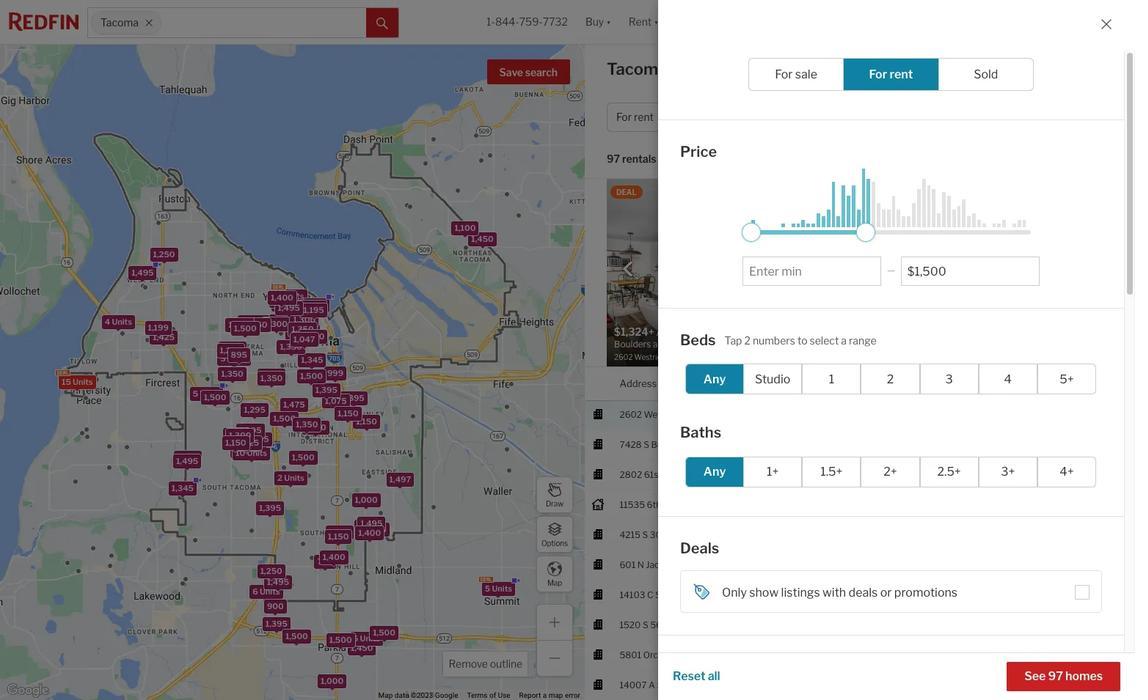 Task type: describe. For each thing, give the bounding box(es) containing it.
studio
[[755, 372, 791, 386]]

1 vertical spatial type
[[725, 659, 757, 677]]

1 vertical spatial a
[[543, 692, 547, 700]]

report a map error link
[[519, 692, 580, 700]]

only
[[722, 586, 747, 600]]

1,127
[[306, 300, 326, 311]]

1+ radio
[[743, 457, 802, 488]]

4 checkbox
[[979, 364, 1038, 395]]

for
[[767, 59, 790, 79]]

recommended
[[700, 153, 775, 165]]

10
[[235, 448, 245, 459]]

14103 c st s
[[620, 590, 672, 601]]

all filters • 1 button
[[986, 103, 1080, 132]]

sale
[[795, 68, 817, 81]]

home type inside button
[[795, 111, 848, 124]]

680-
[[966, 650, 987, 661]]

google image
[[4, 682, 52, 701]]

rent inside "option"
[[890, 68, 913, 81]]

0 horizontal spatial 1,195
[[274, 299, 295, 310]]

Sold checkbox
[[938, 58, 1034, 91]]

beds for beds / baths
[[891, 111, 916, 124]]

1 vertical spatial 1,250
[[260, 567, 282, 577]]

home type button
[[786, 103, 876, 132]]

1 right deals
[[885, 590, 889, 601]]

1520 s 56th st unit 8
[[620, 620, 708, 631]]

Any radio
[[685, 457, 744, 488]]

97 rentals
[[607, 153, 656, 165]]

favorite button image
[[831, 183, 856, 208]]

4215
[[620, 530, 641, 541]]

7428
[[620, 439, 642, 450]]

$1,450
[[791, 469, 820, 480]]

bell
[[651, 439, 667, 450]]

Studio checkbox
[[743, 364, 802, 395]]

remove up to $1.5k image
[[760, 113, 769, 122]]

on inside button
[[1031, 378, 1044, 389]]

7428 s bell st
[[620, 439, 677, 450]]

promotions
[[894, 586, 958, 600]]

to inside "button"
[[713, 111, 723, 124]]

ave for 61st
[[664, 469, 679, 480]]

tap 2 numbers to select a range
[[725, 334, 877, 347]]

for rent button
[[607, 103, 682, 132]]

2802
[[620, 469, 642, 480]]

0 vertical spatial 5
[[241, 317, 246, 327]]

2602 westridge ave w
[[620, 409, 715, 420]]

up
[[697, 111, 711, 124]]

0 horizontal spatial 97
[[607, 153, 620, 165]]

0 vertical spatial on redfin
[[872, 216, 913, 227]]

homes
[[1066, 670, 1103, 684]]

1 horizontal spatial 1,200
[[302, 332, 324, 342]]

favorite button checkbox
[[831, 183, 856, 208]]

$/sq.
[[872, 196, 893, 207]]

size
[[1001, 216, 1018, 227]]

1.5+
[[821, 465, 843, 479]]

/mo for $1,345+ /mo
[[826, 650, 842, 661]]

433
[[1031, 680, 1048, 691]]

$1,305+ /mo
[[791, 560, 843, 571]]

0 horizontal spatial on
[[872, 216, 884, 227]]

use
[[498, 692, 510, 700]]

1,350 up 1,095
[[260, 373, 282, 384]]

1 inside 1 option
[[829, 372, 834, 386]]

report
[[519, 692, 541, 700]]

ave for 6th
[[663, 499, 679, 510]]

690
[[987, 650, 1005, 661]]

1 horizontal spatial 6
[[352, 634, 358, 645]]

1 vertical spatial on redfin
[[1031, 378, 1076, 389]]

option group containing for sale
[[749, 58, 1034, 91]]

for rent inside "option"
[[869, 68, 913, 81]]

rentals
[[622, 153, 656, 165]]

show
[[749, 586, 779, 600]]

see 97 homes
[[1025, 670, 1103, 684]]

1 horizontal spatial 1,000
[[354, 496, 377, 506]]

options button
[[536, 517, 573, 553]]

sold
[[974, 68, 998, 81]]

remove tacoma image
[[145, 18, 154, 27]]

remove
[[449, 658, 488, 671]]

deals
[[849, 586, 878, 600]]

502
[[966, 469, 983, 480]]

1 horizontal spatial 1,195
[[303, 305, 324, 316]]

1 up promotions
[[925, 560, 930, 571]]

type inside button
[[826, 111, 848, 124]]

days for 2 days
[[949, 216, 969, 227]]

0 vertical spatial favorite this home image
[[870, 341, 888, 359]]

hoa
[[872, 236, 891, 247]]

Any checkbox
[[685, 364, 744, 395]]

ave for westridge
[[689, 409, 704, 420]]

1 vertical spatial to
[[798, 334, 808, 347]]

days for 14 days
[[1043, 560, 1062, 571]]

map
[[549, 692, 563, 700]]

baths button
[[925, 368, 951, 401]]

/mo for $1,305+ /mo
[[826, 560, 843, 571]]

1 horizontal spatial 1,345
[[301, 355, 323, 365]]

1,425
[[153, 332, 174, 343]]

1 vertical spatial 1,200
[[260, 370, 282, 381]]

data
[[395, 692, 409, 700]]

1,350 down 3 units
[[221, 369, 243, 379]]

1 vertical spatial 5 units
[[192, 389, 220, 399]]

days for 433 days
[[1050, 680, 1070, 691]]

1-844-759-7732 link
[[487, 16, 568, 28]]

westridge
[[644, 409, 687, 420]]

submit search image
[[376, 17, 388, 29]]

14
[[1031, 560, 1041, 571]]

3+ radio
[[979, 457, 1038, 488]]

1+
[[767, 465, 779, 479]]

895
[[230, 350, 247, 360]]

maximum price slider
[[857, 223, 876, 242]]

1 horizontal spatial 1,100
[[454, 223, 475, 233]]

for rent inside button
[[616, 111, 654, 124]]

0 vertical spatial 6 units
[[252, 587, 280, 597]]

s for bell
[[644, 439, 649, 450]]

2 vertical spatial 5 units
[[485, 584, 512, 594]]

1,047
[[293, 335, 315, 345]]

only show listings with deals or promotions
[[722, 586, 958, 600]]

1.5+ radio
[[802, 457, 861, 488]]

baths inside "beds / baths" 'button'
[[924, 111, 952, 124]]

3 checkbox
[[920, 364, 979, 395]]

For rent checkbox
[[843, 58, 939, 91]]

1 vertical spatial option group
[[685, 364, 1096, 395]]

all
[[1013, 111, 1026, 124]]

error
[[565, 692, 580, 700]]

$1,305+
[[791, 560, 825, 571]]

or
[[880, 586, 892, 600]]

$1,450 /mo
[[791, 469, 836, 480]]

tacoma apartments for rent
[[607, 59, 830, 79]]

st right 30th on the bottom
[[672, 530, 681, 541]]

$1,345+
[[791, 650, 824, 661]]

4 for 4 days
[[1031, 469, 1037, 480]]

2 vertical spatial 5
[[485, 584, 490, 594]]

1 vertical spatial home type
[[680, 659, 757, 677]]

previous button image
[[621, 262, 636, 276]]

8
[[702, 620, 708, 631]]

for inside button
[[616, 111, 632, 124]]

4+ radio
[[1038, 457, 1096, 488]]

address button
[[620, 368, 657, 401]]

1 vertical spatial beds
[[680, 331, 716, 349]]

1,350 up 1,047 at the left top of the page
[[291, 324, 313, 335]]

3+
[[1001, 465, 1015, 479]]

4215 s 30th st
[[620, 530, 681, 541]]

ne
[[681, 469, 694, 480]]

any for studio
[[704, 372, 726, 386]]

1 vertical spatial price
[[791, 378, 814, 389]]

reset
[[673, 670, 706, 684]]

location
[[718, 378, 757, 389]]

listings
[[781, 586, 820, 600]]

$1.5k
[[726, 111, 753, 124]]

1 horizontal spatial favorite this home image
[[1098, 646, 1116, 663]]

2 days
[[942, 216, 969, 227]]

price button
[[791, 368, 814, 401]]

1 checkbox
[[802, 364, 861, 395]]

0 vertical spatial 6
[[252, 587, 258, 597]]

any for 1+
[[704, 465, 726, 479]]

0 horizontal spatial 1,100
[[305, 423, 326, 433]]

©2023
[[411, 692, 433, 700]]

7 units
[[233, 446, 260, 456]]

deals
[[680, 540, 719, 557]]

1,475
[[283, 400, 305, 410]]

s right c
[[666, 590, 672, 601]]

map data ©2023 google
[[378, 692, 458, 700]]

1520
[[620, 620, 641, 631]]

1 horizontal spatial 6 units
[[352, 634, 380, 645]]

1 vertical spatial 1,000
[[320, 676, 343, 687]]



Task type: vqa. For each thing, say whether or not it's contained in the screenshot.
the 3 corresponding to 3
yes



Task type: locate. For each thing, give the bounding box(es) containing it.
1 vertical spatial map
[[378, 692, 393, 700]]

1,350
[[291, 324, 313, 335], [280, 342, 302, 352], [221, 369, 243, 379], [260, 373, 282, 384], [295, 420, 318, 430]]

0 vertical spatial option group
[[749, 58, 1034, 91]]

1 vertical spatial any
[[704, 465, 726, 479]]

home up parkland
[[680, 659, 722, 677]]

1,450
[[471, 234, 493, 244], [301, 302, 323, 313], [245, 320, 267, 330], [350, 643, 373, 654]]

days for 4 days
[[1039, 469, 1058, 480]]

4 for 4 units
[[104, 317, 110, 327]]

map button
[[536, 556, 573, 593]]

rent
[[890, 68, 913, 81], [634, 111, 654, 124]]

1 horizontal spatial 5 units
[[241, 317, 268, 327]]

price right studio
[[791, 378, 814, 389]]

0 vertical spatial 5 units
[[241, 317, 268, 327]]

680-690
[[966, 650, 1005, 661]]

0 vertical spatial to
[[713, 111, 723, 124]]

0 vertical spatial favorite this home image
[[1098, 555, 1116, 573]]

1 right •
[[1065, 111, 1070, 124]]

0 horizontal spatial to
[[713, 111, 723, 124]]

remove outline button
[[444, 652, 528, 677]]

1,497
[[389, 475, 411, 485]]

0 horizontal spatial home
[[680, 659, 722, 677]]

type up parkland
[[725, 659, 757, 677]]

14007
[[620, 680, 647, 691]]

to left select
[[798, 334, 808, 347]]

0 horizontal spatial 1,345
[[171, 484, 193, 494]]

3 for 3 units
[[220, 354, 225, 364]]

2 favorite this home image from the top
[[1098, 585, 1116, 603]]

601
[[620, 560, 636, 571]]

s left 30th on the bottom
[[642, 530, 648, 541]]

1 left '2.5+'
[[925, 469, 930, 480]]

tacoma
[[101, 16, 139, 29], [607, 59, 667, 79], [718, 439, 750, 450], [718, 469, 750, 480], [718, 560, 750, 571], [718, 590, 750, 601], [718, 650, 750, 661]]

tacoma for 7428 s bell st
[[718, 439, 750, 450]]

0 vertical spatial 1,000
[[354, 496, 377, 506]]

tacoma for 2802 61st ave ne
[[718, 469, 750, 480]]

map region
[[0, 0, 718, 701]]

for rent up 97 rentals
[[616, 111, 654, 124]]

1 horizontal spatial price
[[791, 378, 814, 389]]

see
[[1025, 670, 1046, 684]]

s right a on the right of page
[[668, 680, 673, 691]]

4 right 3+
[[1031, 469, 1037, 480]]

days right 14
[[1043, 560, 1062, 571]]

1 any from the top
[[704, 372, 726, 386]]

2 vertical spatial option group
[[685, 457, 1096, 488]]

14007 a st s
[[620, 680, 673, 691]]

0 vertical spatial type
[[826, 111, 848, 124]]

2 vertical spatial 4
[[1031, 469, 1037, 480]]

favorite this home image up homes at right bottom
[[1098, 646, 1116, 663]]

days for 75 days
[[1044, 650, 1064, 661]]

2 vertical spatial baths
[[680, 424, 721, 442]]

1 vertical spatial —
[[887, 265, 895, 276]]

st left unit
[[672, 620, 681, 631]]

w up reset all
[[689, 650, 698, 661]]

2+
[[884, 465, 897, 479]]

1,395
[[295, 326, 317, 336], [315, 386, 337, 396], [342, 393, 364, 404], [235, 439, 257, 449], [259, 504, 281, 514], [265, 619, 287, 629]]

1 horizontal spatial 3
[[946, 372, 953, 386]]

1 inside all filters • 1 'button'
[[1065, 111, 1070, 124]]

w for 5801 orchard st w
[[689, 650, 698, 661]]

1 horizontal spatial type
[[826, 111, 848, 124]]

1,150
[[288, 328, 309, 338], [337, 409, 358, 419], [356, 417, 377, 427], [225, 438, 246, 448], [357, 522, 378, 532], [328, 532, 348, 542]]

tacoma up all
[[718, 650, 750, 661]]

1 vertical spatial home
[[680, 659, 722, 677]]

beds left baths button in the bottom right of the page
[[885, 378, 908, 389]]

redfin inside button
[[1046, 378, 1076, 389]]

type down 'rent'
[[826, 111, 848, 124]]

0 vertical spatial beds
[[891, 111, 916, 124]]

tacoma for 5801 orchard st w
[[718, 650, 750, 661]]

days left 4+
[[1039, 469, 1058, 480]]

select
[[810, 334, 839, 347]]

1-
[[487, 16, 495, 28]]

price down up
[[680, 143, 717, 161]]

2 horizontal spatial 4
[[1031, 469, 1037, 480]]

— up 2 days
[[961, 196, 969, 207]]

1 horizontal spatial on
[[1031, 378, 1044, 389]]

range
[[849, 334, 877, 347]]

1 horizontal spatial to
[[798, 334, 808, 347]]

15 units
[[61, 377, 93, 387]]

1,400
[[270, 293, 293, 303], [272, 295, 295, 306], [358, 528, 381, 538], [322, 552, 345, 563]]

favorite this home image
[[1098, 555, 1116, 573], [1098, 585, 1116, 603], [1098, 676, 1116, 693]]

map for map data ©2023 google
[[378, 692, 393, 700]]

0 vertical spatial —
[[961, 196, 969, 207]]

minimum price slider
[[742, 223, 761, 242]]

3 left sq.ft.
[[946, 372, 953, 386]]

for rent
[[869, 68, 913, 81], [616, 111, 654, 124]]

1 vertical spatial on
[[1031, 378, 1044, 389]]

0 horizontal spatial for
[[616, 111, 632, 124]]

sq.ft. button
[[966, 368, 991, 401]]

home down sale
[[795, 111, 824, 124]]

3 inside option
[[946, 372, 953, 386]]

st
[[669, 439, 677, 450], [672, 530, 681, 541], [655, 590, 664, 601], [672, 620, 681, 631], [679, 650, 687, 661], [657, 680, 666, 691]]

save search button
[[487, 59, 570, 84]]

0 horizontal spatial 4
[[104, 317, 110, 327]]

map for map
[[547, 579, 562, 587]]

for rent up beds / baths
[[869, 68, 913, 81]]

map down options
[[547, 579, 562, 587]]

750
[[317, 557, 333, 567]]

1 vertical spatial redfin
[[1046, 378, 1076, 389]]

tap
[[725, 334, 742, 347]]

st up reset at the bottom
[[679, 650, 687, 661]]

s left bell
[[644, 439, 649, 450]]

$1,345+ /mo
[[791, 650, 842, 661]]

0 vertical spatial redfin
[[886, 216, 913, 227]]

s for 30th
[[642, 530, 648, 541]]

1 horizontal spatial on redfin
[[1031, 378, 1076, 389]]

2802 61st ave ne
[[620, 469, 694, 480]]

draw button
[[536, 477, 573, 514]]

st right a on the right of page
[[657, 680, 666, 691]]

terms
[[467, 692, 488, 700]]

Enter min text field
[[749, 265, 875, 278]]

sort
[[674, 153, 696, 165]]

lot size
[[985, 216, 1018, 227]]

for up home type button
[[869, 68, 887, 81]]

4
[[104, 317, 110, 327], [1004, 372, 1012, 386], [1031, 469, 1037, 480]]

1 vertical spatial favorite this home image
[[1098, 646, 1116, 663]]

1 vertical spatial rent
[[634, 111, 654, 124]]

1,318
[[227, 431, 247, 441]]

for up 97 rentals
[[616, 111, 632, 124]]

None search field
[[162, 8, 366, 37]]

1 horizontal spatial 5
[[241, 317, 246, 327]]

•
[[1060, 111, 1063, 124]]

0 horizontal spatial redfin
[[886, 216, 913, 227]]

photo of 2602 westridge ave w, tacoma, wa 98466 image
[[607, 179, 860, 367]]

beds left /
[[891, 111, 916, 124]]

2 inside option
[[887, 372, 894, 386]]

up to $1.5k button
[[688, 103, 780, 132]]

favorite this home image up 2 option
[[870, 341, 888, 359]]

tacoma down deals
[[718, 590, 750, 601]]

2 2 units from the top
[[277, 473, 304, 484]]

tacoma left 1+
[[718, 469, 750, 480]]

2 vertical spatial favorite this home image
[[1098, 676, 1116, 693]]

lot
[[985, 216, 999, 227]]

3 left 895
[[220, 354, 225, 364]]

0 vertical spatial baths
[[924, 111, 952, 124]]

tacoma for 14103 c st s
[[718, 590, 750, 601]]

2+ radio
[[861, 457, 920, 488]]

4 inside map region
[[104, 317, 110, 327]]

0 horizontal spatial 5
[[192, 389, 198, 399]]

0 horizontal spatial w
[[689, 650, 698, 661]]

0 horizontal spatial a
[[543, 692, 547, 700]]

draw
[[546, 499, 564, 508]]

1 vertical spatial 97
[[1048, 670, 1063, 684]]

type
[[826, 111, 848, 124], [725, 659, 757, 677]]

1 horizontal spatial 4
[[1004, 372, 1012, 386]]

on up hoa
[[872, 216, 884, 227]]

for for for rent "option"
[[869, 68, 887, 81]]

14 days
[[1031, 560, 1062, 571]]

beds for beds button
[[885, 378, 908, 389]]

3 for 3
[[946, 372, 953, 386]]

to right up
[[713, 111, 723, 124]]

1 vertical spatial 3
[[946, 372, 953, 386]]

4 for 4
[[1004, 372, 1012, 386]]

2 horizontal spatial for
[[869, 68, 887, 81]]

Enter max text field
[[908, 265, 1033, 278]]

5
[[241, 317, 246, 327], [192, 389, 198, 399], [485, 584, 490, 594]]

s for 56th
[[643, 620, 648, 631]]

10 units
[[235, 448, 267, 459]]

1 left 680-
[[925, 650, 930, 661]]

any down the tap
[[704, 372, 726, 386]]

search
[[525, 66, 558, 79]]

1 horizontal spatial map
[[547, 579, 562, 587]]

1 right the "or"
[[925, 590, 930, 601]]

tacoma for 601 n jackson ave
[[718, 560, 750, 571]]

2 horizontal spatial 5 units
[[485, 584, 512, 594]]

tacoma up any option
[[718, 439, 750, 450]]

days right 433
[[1050, 680, 1070, 691]]

location button
[[718, 368, 757, 401]]

1,195 left '1,127'
[[274, 299, 295, 310]]

home inside button
[[795, 111, 824, 124]]

home type down sale
[[795, 111, 848, 124]]

1 vertical spatial 6 units
[[352, 634, 380, 645]]

1 horizontal spatial w
[[706, 409, 715, 420]]

tacoma up only
[[718, 560, 750, 571]]

2 any from the top
[[704, 465, 726, 479]]

1,345
[[301, 355, 323, 365], [171, 484, 193, 494]]

1 horizontal spatial home
[[795, 111, 824, 124]]

baths right /
[[924, 111, 952, 124]]

1,350 down "1,475"
[[295, 420, 318, 430]]

redfin
[[886, 216, 913, 227], [1046, 378, 1076, 389]]

1,199
[[148, 323, 168, 333]]

beds / baths
[[891, 111, 952, 124]]

1 horizontal spatial for rent
[[869, 68, 913, 81]]

tacoma up for rent button
[[607, 59, 667, 79]]

0 vertical spatial 1,100
[[454, 223, 475, 233]]

ave
[[689, 409, 704, 420], [664, 469, 679, 480], [663, 499, 679, 510], [681, 560, 697, 571]]

a left map at bottom left
[[543, 692, 547, 700]]

$1,250 /mo
[[791, 590, 836, 601]]

for sale
[[775, 68, 817, 81]]

filters
[[1028, 111, 1057, 124]]

map left data
[[378, 692, 393, 700]]

c
[[647, 590, 653, 601]]

3
[[220, 354, 225, 364], [946, 372, 953, 386]]

4 inside option
[[1004, 372, 1012, 386]]

ave down deals
[[681, 560, 697, 571]]

e
[[681, 499, 686, 510]]

2 horizontal spatial 5
[[485, 584, 490, 594]]

900
[[267, 602, 283, 612]]

rent
[[793, 59, 830, 79]]

1 horizontal spatial a
[[841, 334, 847, 347]]

0 horizontal spatial favorite this home image
[[870, 341, 888, 359]]

map inside button
[[547, 579, 562, 587]]

0 vertical spatial home type
[[795, 111, 848, 124]]

2 checkbox
[[861, 364, 920, 395]]

ave right westridge
[[689, 409, 704, 420]]

1,350 right 895
[[280, 342, 302, 352]]

for left sale
[[775, 68, 793, 81]]

rent up beds / baths
[[890, 68, 913, 81]]

1 2 units from the top
[[277, 291, 304, 302]]

0 vertical spatial home
[[795, 111, 824, 124]]

days left lot
[[949, 216, 969, 227]]

beds left the tap
[[680, 331, 716, 349]]

/mo for $1,450 /mo
[[820, 469, 836, 480]]

— down hoa
[[887, 265, 895, 276]]

redfin right 4 option
[[1046, 378, 1076, 389]]

/
[[918, 111, 922, 124]]

5801
[[620, 650, 641, 661]]

0 horizontal spatial 1,200
[[260, 370, 282, 381]]

4 right sq.ft.
[[1004, 372, 1012, 386]]

beds
[[891, 111, 916, 124], [680, 331, 716, 349], [885, 378, 908, 389]]

1 vertical spatial 2 units
[[277, 473, 304, 484]]

1 horizontal spatial for
[[775, 68, 793, 81]]

4+
[[1060, 465, 1074, 479]]

on left 5+
[[1031, 378, 1044, 389]]

1 vertical spatial 5
[[192, 389, 198, 399]]

ave left e
[[663, 499, 679, 510]]

97 right see
[[1048, 670, 1063, 684]]

2 vertical spatial —
[[966, 560, 974, 571]]

w down the any option
[[706, 409, 715, 420]]

1 vertical spatial 1,345
[[171, 484, 193, 494]]

1,200 up 1,095
[[260, 370, 282, 381]]

0 vertical spatial 4
[[104, 317, 110, 327]]

reset all
[[673, 670, 720, 684]]

days right 75
[[1044, 650, 1064, 661]]

a left range
[[841, 334, 847, 347]]

97 left rentals
[[607, 153, 620, 165]]

0 vertical spatial 1,250
[[153, 249, 175, 260]]

home type up parkland
[[680, 659, 757, 677]]

redfin down the ft.
[[886, 216, 913, 227]]

1 right the price button
[[829, 372, 834, 386]]

0 horizontal spatial home type
[[680, 659, 757, 677]]

for inside option
[[775, 68, 793, 81]]

7
[[233, 446, 238, 456]]

st right bell
[[669, 439, 677, 450]]

rent inside button
[[634, 111, 654, 124]]

1 horizontal spatial redfin
[[1046, 378, 1076, 389]]

2.5+ radio
[[920, 457, 979, 488]]

1 down the "or"
[[885, 650, 889, 661]]

1 up the "or"
[[885, 560, 889, 571]]

0 horizontal spatial 5 units
[[192, 389, 220, 399]]

999
[[327, 368, 343, 378]]

0 vertical spatial a
[[841, 334, 847, 347]]

jackson
[[646, 560, 679, 571]]

0 horizontal spatial type
[[725, 659, 757, 677]]

save search
[[499, 66, 558, 79]]

baths left sq.ft.
[[925, 378, 951, 389]]

3 inside map region
[[220, 354, 225, 364]]

1 vertical spatial 1,100
[[305, 423, 326, 433]]

3 favorite this home image from the top
[[1098, 676, 1116, 693]]

For sale checkbox
[[749, 58, 844, 91]]

with
[[823, 586, 846, 600]]

1 vertical spatial baths
[[925, 378, 951, 389]]

0 horizontal spatial for rent
[[616, 111, 654, 124]]

— left 14
[[966, 560, 974, 571]]

baths down 2602 westridge ave w
[[680, 424, 721, 442]]

option group
[[749, 58, 1034, 91], [685, 364, 1096, 395], [685, 457, 1096, 488]]

st right c
[[655, 590, 664, 601]]

/mo for $1,250 /mo
[[819, 590, 836, 601]]

report a map error
[[519, 692, 580, 700]]

beds inside 'button'
[[891, 111, 916, 124]]

for for for sale option at right
[[775, 68, 793, 81]]

0 vertical spatial 97
[[607, 153, 620, 165]]

s left 56th
[[643, 620, 648, 631]]

any right ne
[[704, 465, 726, 479]]

1 vertical spatial w
[[689, 650, 698, 661]]

any
[[704, 372, 726, 386], [704, 465, 726, 479]]

4 units
[[104, 317, 132, 327]]

terms of use link
[[467, 692, 510, 700]]

97 inside button
[[1048, 670, 1063, 684]]

0 vertical spatial price
[[680, 143, 717, 161]]

1 favorite this home image from the top
[[1098, 555, 1116, 573]]

759-
[[519, 16, 543, 28]]

options
[[542, 539, 568, 548]]

1 horizontal spatial home type
[[795, 111, 848, 124]]

tacoma left remove tacoma icon
[[101, 16, 139, 29]]

up to $1.5k
[[697, 111, 753, 124]]

4 left 1,199
[[104, 317, 110, 327]]

1 horizontal spatial 1,250
[[260, 567, 282, 577]]

w for 2602 westridge ave w
[[706, 409, 715, 420]]

google
[[435, 692, 458, 700]]

rent up rentals
[[634, 111, 654, 124]]

1,300
[[293, 315, 315, 325], [265, 319, 287, 329], [285, 319, 308, 330], [228, 431, 251, 441]]

1,200 down '1,127'
[[302, 332, 324, 342]]

0 vertical spatial for rent
[[869, 68, 913, 81]]

4 days
[[1031, 469, 1058, 480]]

ave left ne
[[664, 469, 679, 480]]

0 horizontal spatial 3
[[220, 354, 225, 364]]

1,195
[[274, 299, 295, 310], [303, 305, 324, 316]]

favorite this home image
[[870, 341, 888, 359], [1098, 646, 1116, 663]]

1,195 up 1,047 at the left top of the page
[[303, 305, 324, 316]]

0 vertical spatial rent
[[890, 68, 913, 81]]

1-844-759-7732
[[487, 16, 568, 28]]

map
[[547, 579, 562, 587], [378, 692, 393, 700]]

5+ checkbox
[[1038, 364, 1096, 395]]

1,225
[[365, 525, 386, 535]]

1 vertical spatial for rent
[[616, 111, 654, 124]]

1 vertical spatial favorite this home image
[[1098, 585, 1116, 603]]

2602
[[620, 409, 642, 420]]

for inside "option"
[[869, 68, 887, 81]]



